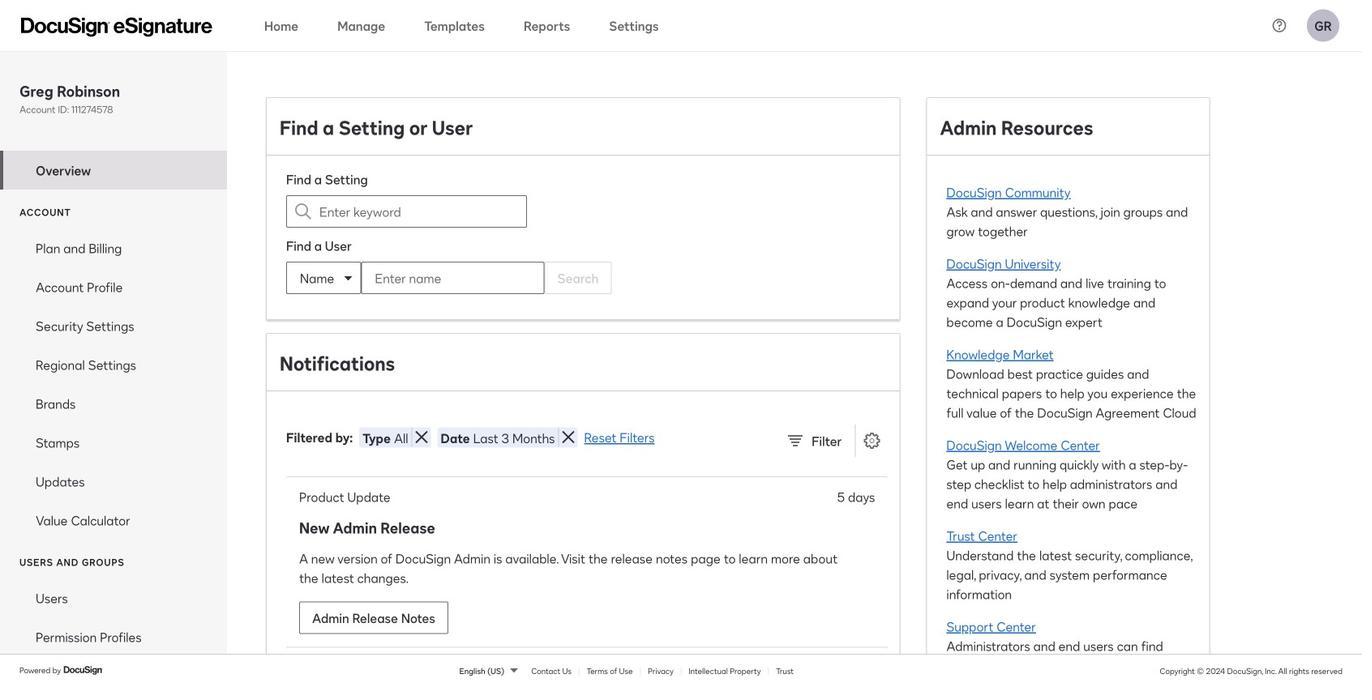 Task type: vqa. For each thing, say whether or not it's contained in the screenshot.
Hard Cost Savings Per Document "icon" on the left of page
no



Task type: locate. For each thing, give the bounding box(es) containing it.
Enter name text field
[[362, 263, 511, 293]]

docusign image
[[63, 664, 104, 677]]

docusign admin image
[[21, 17, 212, 37]]

account element
[[0, 229, 227, 540]]



Task type: describe. For each thing, give the bounding box(es) containing it.
Enter keyword text field
[[319, 196, 494, 227]]

users and groups element
[[0, 579, 227, 688]]



